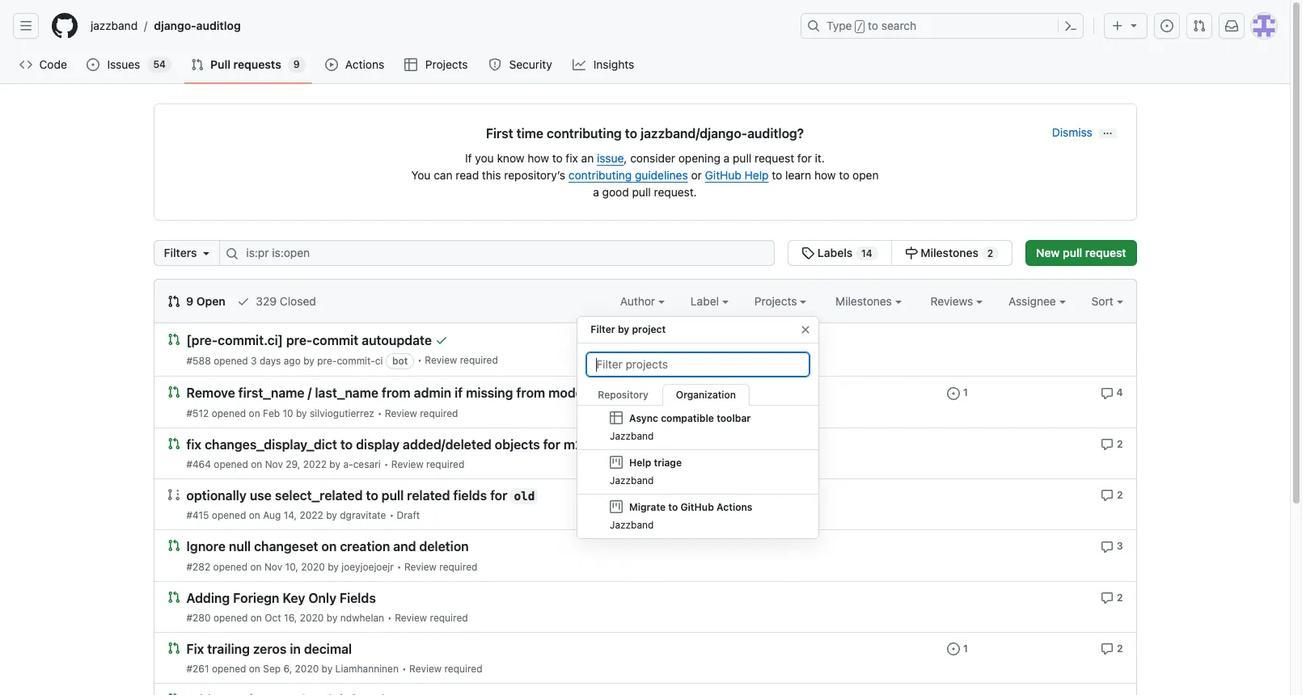 Task type: describe. For each thing, give the bounding box(es) containing it.
in
[[290, 642, 301, 657]]

project
[[632, 324, 666, 336]]

open pull request image for adding foriegn key only fields
[[167, 591, 180, 604]]

4 link
[[1101, 385, 1123, 400]]

first_name
[[238, 386, 305, 401]]

jazzband for help triage
[[610, 475, 654, 487]]

/ for jazzband
[[144, 19, 147, 33]]

to inside filtered projects list box
[[669, 502, 678, 514]]

filters
[[164, 246, 197, 260]]

opened inside fix trailing zeros in decimal #261             opened on sep 6, 2020 by liamhanninen • review required
[[212, 663, 246, 676]]

open pull request image for fix trailing zeros in decimal
[[167, 642, 180, 655]]

review required link for silviogutierrez
[[385, 407, 458, 420]]

1 2 link from the top
[[1101, 437, 1123, 451]]

review inside the ignore null changeset on creation and deletion #282             opened on nov 10, 2020 by joeyjoejoejr • review required
[[404, 561, 437, 573]]

repository
[[598, 389, 649, 401]]

filter
[[591, 324, 615, 336]]

commit.ci]
[[218, 334, 283, 348]]

0 vertical spatial help
[[745, 168, 769, 182]]

read
[[456, 168, 479, 182]]

open pull request image for ignore null changeset on creation and deletion
[[167, 540, 180, 553]]

comment image for '3' link
[[1101, 541, 1114, 554]]

milestones 2
[[918, 246, 993, 260]]

pull inside the optionally use select_related to pull related fields for old #415             opened on aug 14, 2022 by dgravitate • draft
[[382, 489, 404, 503]]

opened right #464
[[214, 459, 248, 471]]

jazzband / django-auditlog
[[91, 19, 241, 33]]

deletion
[[419, 540, 469, 555]]

1 for fix trailing zeros in decimal
[[963, 643, 968, 655]]

know
[[497, 151, 525, 165]]

[pre-commit.ci] pre-commit autoupdate
[[186, 334, 432, 348]]

#280
[[186, 612, 211, 624]]

to left the search at the right top
[[868, 19, 879, 32]]

check image
[[237, 295, 250, 308]]

• inside the ignore null changeset on creation and deletion #282             opened on nov 10, 2020 by joeyjoejoejr • review required
[[397, 561, 402, 573]]

1 horizontal spatial pre-
[[317, 355, 337, 368]]

2 for first 2 link from the top of the page
[[1117, 438, 1123, 450]]

329 closed
[[253, 294, 316, 308]]

dismiss ...
[[1052, 125, 1113, 139]]

to left open
[[839, 168, 850, 182]]

review required link for joeyjoejoejr
[[404, 561, 478, 573]]

to up ,
[[625, 126, 638, 141]]

0 horizontal spatial request
[[755, 151, 795, 165]]

how inside to learn how to open a good pull request.
[[815, 168, 836, 182]]

jazzband for async compatible toolbar
[[610, 430, 654, 442]]

guidelines
[[635, 168, 688, 182]]

plus image
[[1112, 19, 1124, 32]]

review down "fix changes_display_dict to display added/deleted objects for m2m updates"
[[391, 459, 424, 471]]

milestones button
[[836, 293, 902, 310]]

learn
[[786, 168, 812, 182]]

pull requests
[[210, 57, 281, 71]]

migrate to github actions
[[630, 502, 753, 514]]

type / to search
[[827, 19, 917, 32]]

...
[[1103, 125, 1113, 137]]

cesari
[[353, 459, 381, 471]]

toolbar
[[717, 413, 751, 425]]

milestones for milestones 2
[[921, 246, 979, 260]]

silviogutierrez
[[310, 407, 374, 420]]

open pull request image for fix changes_display_dict to display added/deleted objects for m2m updates
[[167, 437, 180, 450]]

milestones for milestones
[[836, 294, 895, 308]]

/ for type
[[857, 21, 863, 32]]

jazzband
[[91, 19, 138, 32]]

select_related
[[275, 489, 363, 503]]

model
[[549, 386, 586, 401]]

by left a-
[[330, 459, 341, 471]]

last_name
[[315, 386, 379, 401]]

0 vertical spatial contributing
[[547, 126, 622, 141]]

project image for migrate
[[610, 501, 623, 514]]

notifications image
[[1226, 19, 1239, 32]]

github help link
[[705, 168, 769, 182]]

play image
[[325, 58, 338, 71]]

draft pull request element
[[167, 488, 180, 502]]

updates
[[598, 438, 648, 452]]

review required link for liamhanninen
[[409, 663, 483, 676]]

Filter projects text field
[[586, 352, 811, 378]]

days
[[260, 355, 281, 368]]

zeros
[[253, 642, 287, 657]]

opened inside the ignore null changeset on creation and deletion #282             opened on nov 10, 2020 by joeyjoejoejr • review required
[[213, 561, 248, 573]]

0 vertical spatial 2022
[[303, 459, 327, 471]]

ci
[[375, 355, 383, 368]]

close menu image
[[800, 324, 812, 337]]

1 for remove first_name / last_name from admin if missing from model
[[963, 387, 968, 399]]

#588             opened 3 days ago by pre-commit-ci
[[186, 355, 383, 368]]

,
[[624, 151, 627, 165]]

admin
[[414, 386, 452, 401]]

#588
[[186, 355, 211, 368]]

open
[[853, 168, 879, 182]]

first time contributing to jazzband/django-auditlog?
[[486, 126, 804, 141]]

security
[[509, 57, 552, 71]]

organization
[[676, 389, 736, 401]]

actions inside filtered projects list box
[[717, 502, 753, 514]]

on down null
[[250, 561, 262, 573]]

1 horizontal spatial fix
[[566, 151, 578, 165]]

dgravitate
[[340, 510, 386, 522]]

filtered projects list box
[[578, 406, 819, 540]]

repository's
[[504, 168, 565, 182]]

if you know how to fix an issue ,           consider opening a pull request for it.
[[465, 151, 825, 165]]

9 for 9 open
[[186, 294, 194, 308]]

table image
[[610, 412, 623, 425]]

• inside adding foriegn key only fields #280             opened on oct 16, 2020 by ndwhelan • review required
[[388, 612, 392, 624]]

it.
[[815, 151, 825, 165]]

async compatible toolbar
[[630, 413, 751, 425]]

you
[[475, 151, 494, 165]]

issue opened image for fix trailing zeros in decimal
[[947, 643, 960, 656]]

7 open pull request element from the top
[[167, 693, 180, 696]]

added/deleted
[[403, 438, 492, 452]]

you
[[411, 168, 431, 182]]

Search all issues text field
[[220, 240, 775, 266]]

on inside adding foriegn key only fields #280             opened on oct 16, 2020 by ndwhelan • review required
[[251, 612, 262, 624]]

• inside fix trailing zeros in decimal #261             opened on sep 6, 2020 by liamhanninen • review required
[[402, 663, 407, 676]]

auditlog
[[196, 19, 241, 32]]

6,
[[283, 663, 292, 676]]

optionally use select_related to pull related fields for old #415             opened on aug 14, 2022 by dgravitate • draft
[[186, 489, 535, 522]]

1 horizontal spatial triangle down image
[[1128, 19, 1141, 32]]

or
[[691, 168, 702, 182]]

feb
[[263, 407, 280, 420]]

to left learn
[[772, 168, 782, 182]]

new
[[1036, 246, 1060, 260]]

329 closed link
[[237, 293, 316, 310]]

labels 14
[[815, 246, 873, 260]]

filters button
[[153, 240, 220, 266]]

issue link
[[597, 151, 624, 165]]

a-
[[343, 459, 353, 471]]

by right filter
[[618, 324, 630, 336]]

1 link for remove first_name / last_name from admin if missing from model
[[947, 385, 968, 400]]

this
[[482, 168, 501, 182]]

by inside adding foriegn key only fields #280             opened on oct 16, 2020 by ndwhelan • review required
[[327, 612, 338, 624]]

4
[[1117, 387, 1123, 399]]

shield image
[[489, 58, 502, 71]]

nov inside the ignore null changeset on creation and deletion #282             opened on nov 10, 2020 by joeyjoejoejr • review required
[[264, 561, 282, 573]]

on left creation
[[321, 540, 337, 555]]

a inside to learn how to open a good pull request.
[[593, 185, 599, 199]]

django-
[[154, 19, 196, 32]]

liamhanninen link
[[335, 663, 399, 676]]

git pull request image
[[1193, 19, 1206, 32]]

remove first_name / last_name from admin if missing from model link
[[186, 386, 586, 401]]

ndwhelan
[[340, 612, 384, 624]]

9 open link
[[167, 293, 226, 310]]

fields
[[453, 489, 487, 503]]

security link
[[482, 53, 560, 77]]

graph image
[[573, 58, 586, 71]]

#512             opened on feb 10 by silviogutierrez • review required
[[186, 407, 458, 420]]

code
[[39, 57, 67, 71]]

menu containing filter by project
[[577, 310, 820, 553]]

2 for third 2 link from the top
[[1117, 592, 1123, 604]]

required inside adding foriegn key only fields #280             opened on oct 16, 2020 by ndwhelan • review required
[[430, 612, 468, 624]]

[pre-
[[186, 334, 218, 348]]

a-cesari link
[[343, 459, 381, 471]]

10,
[[285, 561, 298, 573]]

compatible
[[661, 413, 715, 425]]

29,
[[286, 459, 300, 471]]

pull inside new pull request link
[[1063, 246, 1083, 260]]

9 for 9
[[293, 58, 300, 70]]

open pull request element for [pre-commit.ci] pre-commit autoupdate
[[167, 332, 180, 346]]

• right bot
[[418, 355, 422, 367]]

pull up github help link
[[733, 151, 752, 165]]

by right ago at the left bottom of the page
[[303, 355, 315, 368]]

issue element
[[788, 240, 1013, 266]]

open pull request element for fix changes_display_dict to display added/deleted objects for m2m updates
[[167, 437, 180, 450]]

project type tab list
[[578, 378, 819, 406]]

for inside the optionally use select_related to pull related fields for old #415             opened on aug 14, 2022 by dgravitate • draft
[[490, 489, 508, 503]]

to up the repository's on the left top of page
[[552, 151, 563, 165]]

comment image for first 2 link from the top of the page
[[1101, 438, 1114, 451]]

liamhanninen
[[335, 663, 399, 676]]



Task type: vqa. For each thing, say whether or not it's contained in the screenshot.
menu
yes



Task type: locate. For each thing, give the bounding box(es) containing it.
/ up '#512             opened on feb 10 by silviogutierrez • review required'
[[308, 386, 312, 401]]

2 open pull request image from the top
[[167, 437, 180, 450]]

1 vertical spatial pre-
[[317, 355, 337, 368]]

contributing down issue
[[569, 168, 632, 182]]

a down you can read this repository's contributing guidelines or github help
[[593, 185, 599, 199]]

1 vertical spatial triangle down image
[[200, 247, 213, 260]]

0 horizontal spatial milestones
[[836, 294, 895, 308]]

projects right table icon
[[425, 57, 468, 71]]

for left m2m
[[543, 438, 561, 452]]

comment image for third 2 link from the bottom of the page
[[1101, 490, 1114, 503]]

git pull request image left 9 open at the top left
[[167, 295, 180, 308]]

git pull request image left pull
[[191, 58, 204, 71]]

fields
[[340, 591, 376, 606]]

1 horizontal spatial issue opened image
[[1161, 19, 1174, 32]]

fix up #464
[[186, 438, 202, 452]]

0 vertical spatial jazzband
[[610, 430, 654, 442]]

missing
[[466, 386, 513, 401]]

1 vertical spatial 2022
[[300, 510, 323, 522]]

2 vertical spatial 2020
[[295, 663, 319, 676]]

open pull request element
[[167, 332, 180, 346], [167, 385, 180, 399], [167, 437, 180, 450], [167, 539, 180, 553], [167, 590, 180, 604], [167, 641, 180, 655], [167, 693, 180, 696]]

0 horizontal spatial help
[[630, 457, 652, 469]]

0 horizontal spatial a
[[593, 185, 599, 199]]

1 vertical spatial issue opened image
[[87, 58, 100, 71]]

django-auditlog link
[[147, 13, 247, 39]]

opened down the trailing
[[212, 663, 246, 676]]

fix left an in the left top of the page
[[566, 151, 578, 165]]

opened down optionally
[[212, 510, 246, 522]]

opened down commit.ci] on the left of the page
[[214, 355, 248, 368]]

14
[[861, 248, 873, 260]]

project image
[[610, 456, 623, 469], [610, 501, 623, 514]]

issue opened image for remove first_name / last_name from admin if missing from model
[[947, 387, 960, 400]]

on down 'changes_display_dict'
[[251, 459, 262, 471]]

triangle down image
[[1128, 19, 1141, 32], [200, 247, 213, 260]]

• inside the optionally use select_related to pull related fields for old #415             opened on aug 14, 2022 by dgravitate • draft
[[389, 510, 394, 522]]

milestones inside issue element
[[921, 246, 979, 260]]

projects up close menu image
[[755, 294, 800, 308]]

0 horizontal spatial from
[[382, 386, 411, 401]]

homepage image
[[52, 13, 78, 39]]

[pre-commit.ci] pre-commit autoupdate link
[[186, 334, 432, 348]]

2020 right 6,
[[295, 663, 319, 676]]

0 vertical spatial 1
[[963, 387, 968, 399]]

milestones right milestone image
[[921, 246, 979, 260]]

request down auditlog?
[[755, 151, 795, 165]]

issue opened image
[[1161, 19, 1174, 32], [87, 58, 100, 71]]

actions
[[345, 57, 384, 71], [717, 502, 753, 514]]

how
[[528, 151, 549, 165], [815, 168, 836, 182]]

git pull request image inside 9 open link
[[167, 295, 180, 308]]

#282
[[186, 561, 211, 573]]

code image
[[19, 58, 32, 71]]

0 vertical spatial for
[[798, 151, 812, 165]]

9 left open
[[186, 294, 194, 308]]

nov
[[265, 459, 283, 471], [264, 561, 282, 573]]

/ right type
[[857, 21, 863, 32]]

decimal
[[304, 642, 352, 657]]

command palette image
[[1065, 19, 1078, 32]]

1 vertical spatial milestones
[[836, 294, 895, 308]]

2 vertical spatial open pull request image
[[167, 693, 180, 696]]

• review required
[[418, 355, 498, 367]]

1 horizontal spatial projects
[[755, 294, 800, 308]]

review required link right ndwhelan link
[[395, 612, 468, 624]]

triangle down image left search image
[[200, 247, 213, 260]]

review required link down admin
[[385, 407, 458, 420]]

pull down contributing guidelines link
[[632, 185, 651, 199]]

display
[[356, 438, 400, 452]]

1 vertical spatial issue opened image
[[947, 643, 960, 656]]

comment image inside '4' link
[[1101, 387, 1114, 400]]

null
[[229, 540, 251, 555]]

m2m
[[564, 438, 595, 452]]

2 open pull request image from the top
[[167, 540, 180, 553]]

2020 for only
[[300, 612, 324, 624]]

Issues search field
[[220, 240, 775, 266]]

2 horizontal spatial for
[[798, 151, 812, 165]]

2022
[[303, 459, 327, 471], [300, 510, 323, 522]]

/ inside jazzband / django-auditlog
[[144, 19, 147, 33]]

label
[[691, 294, 722, 308]]

review required link down "fix changes_display_dict to display added/deleted objects for m2m updates"
[[391, 459, 465, 471]]

opened down remove on the left of the page
[[212, 407, 246, 420]]

required inside fix trailing zeros in decimal #261             opened on sep 6, 2020 by liamhanninen • review required
[[444, 663, 483, 676]]

on left oct
[[251, 612, 262, 624]]

nov left 10,
[[264, 561, 282, 573]]

4 open pull request image from the top
[[167, 642, 180, 655]]

search
[[882, 19, 917, 32]]

for left the it.
[[798, 151, 812, 165]]

1 1 link from the top
[[947, 385, 968, 400]]

3 2 link from the top
[[1101, 590, 1123, 605]]

3 open pull request image from the top
[[167, 591, 180, 604]]

0 horizontal spatial how
[[528, 151, 549, 165]]

requests
[[233, 57, 281, 71]]

open pull request image
[[167, 386, 180, 399], [167, 437, 180, 450], [167, 693, 180, 696]]

review required link for ndwhelan
[[395, 612, 468, 624]]

2 jazzband from the top
[[610, 475, 654, 487]]

if
[[465, 151, 472, 165]]

1 link for fix trailing zeros in decimal
[[947, 641, 968, 656]]

review down 11 / 11 checks ok "image"
[[425, 355, 457, 367]]

1 vertical spatial open pull request image
[[167, 437, 180, 450]]

time
[[517, 126, 544, 141]]

2 comment image from the top
[[1101, 592, 1114, 605]]

author button
[[620, 293, 665, 310]]

by down the select_related
[[326, 510, 337, 522]]

issue opened image
[[947, 387, 960, 400], [947, 643, 960, 656]]

• left draft
[[389, 510, 394, 522]]

0 horizontal spatial actions
[[345, 57, 384, 71]]

1 vertical spatial projects
[[755, 294, 800, 308]]

1 vertical spatial nov
[[264, 561, 282, 573]]

pre- down commit
[[317, 355, 337, 368]]

repository button
[[584, 384, 662, 406]]

comment image for third 2 link from the top
[[1101, 592, 1114, 605]]

can
[[434, 168, 453, 182]]

on left feb
[[249, 407, 260, 420]]

1 vertical spatial help
[[630, 457, 652, 469]]

1 vertical spatial request
[[1086, 246, 1126, 260]]

8 / 8 checks ok image
[[590, 387, 603, 400]]

remove
[[186, 386, 235, 401]]

jazzband down async
[[610, 430, 654, 442]]

help left learn
[[745, 168, 769, 182]]

triangle down image inside filters popup button
[[200, 247, 213, 260]]

2020 inside the ignore null changeset on creation and deletion #282             opened on nov 10, 2020 by joeyjoejoejr • review required
[[301, 561, 325, 573]]

0 horizontal spatial 3
[[251, 355, 257, 368]]

fix
[[566, 151, 578, 165], [186, 438, 202, 452]]

search image
[[226, 248, 239, 260]]

from down bot
[[382, 386, 411, 401]]

• right ndwhelan link
[[388, 612, 392, 624]]

0 vertical spatial pre-
[[286, 334, 313, 348]]

2 1 from the top
[[963, 643, 968, 655]]

2 vertical spatial jazzband
[[610, 519, 654, 531]]

comment image down '4' link
[[1101, 438, 1114, 451]]

from left model
[[516, 386, 545, 401]]

1 vertical spatial project image
[[610, 501, 623, 514]]

/ left the django-
[[144, 19, 147, 33]]

0 vertical spatial issue opened image
[[1161, 19, 1174, 32]]

1 vertical spatial 2020
[[300, 612, 324, 624]]

review required link for a-cesari
[[391, 459, 465, 471]]

9 left play image
[[293, 58, 300, 70]]

async
[[630, 413, 659, 425]]

open pull request image for [pre-commit.ci] pre-commit autoupdate
[[167, 333, 180, 346]]

3 jazzband from the top
[[610, 519, 654, 531]]

1 horizontal spatial a
[[724, 151, 730, 165]]

ignore null changeset on creation and deletion link
[[186, 540, 469, 555]]

2020 inside fix trailing zeros in decimal #261             opened on sep 6, 2020 by liamhanninen • review required
[[295, 663, 319, 676]]

review right ndwhelan link
[[395, 612, 427, 624]]

list containing jazzband
[[84, 13, 791, 39]]

list
[[84, 13, 791, 39]]

0 vertical spatial project image
[[610, 456, 623, 469]]

1 from from the left
[[382, 386, 411, 401]]

jazzband link
[[84, 13, 144, 39]]

pull up 'draft' link
[[382, 489, 404, 503]]

1 vertical spatial 9
[[186, 294, 194, 308]]

1 horizontal spatial for
[[543, 438, 561, 452]]

to up a-
[[340, 438, 353, 452]]

open pull request image for remove first_name / last_name from admin if missing from model
[[167, 386, 180, 399]]

1 vertical spatial fix
[[186, 438, 202, 452]]

2 issue opened image from the top
[[947, 643, 960, 656]]

1 vertical spatial 1 link
[[947, 641, 968, 656]]

if
[[455, 386, 463, 401]]

for left old
[[490, 489, 508, 503]]

sep
[[263, 663, 281, 676]]

commit-
[[337, 355, 375, 368]]

• right liamhanninen
[[402, 663, 407, 676]]

only
[[308, 591, 337, 606]]

1 vertical spatial git pull request image
[[167, 295, 180, 308]]

github inside filtered projects list box
[[681, 502, 714, 514]]

3 link
[[1101, 539, 1123, 554]]

11 / 11 checks ok image
[[435, 334, 448, 347]]

open pull request element for remove first_name / last_name from admin if missing from model
[[167, 385, 180, 399]]

0 vertical spatial 1 link
[[947, 385, 968, 400]]

1 vertical spatial jazzband
[[610, 475, 654, 487]]

#464             opened on nov 29, 2022 by a-cesari • review required
[[186, 459, 465, 471]]

auditlog?
[[748, 126, 804, 141]]

1 open pull request image from the top
[[167, 386, 180, 399]]

2 horizontal spatial /
[[857, 21, 863, 32]]

issue opened image left issues
[[87, 58, 100, 71]]

/ inside "type / to search"
[[857, 21, 863, 32]]

2022 inside the optionally use select_related to pull related fields for old #415             opened on aug 14, 2022 by dgravitate • draft
[[300, 510, 323, 522]]

request up sort popup button
[[1086, 246, 1126, 260]]

0 horizontal spatial issue opened image
[[87, 58, 100, 71]]

ignore null changeset on creation and deletion #282             opened on nov 10, 2020 by joeyjoejoejr • review required
[[186, 540, 478, 573]]

tag image
[[802, 247, 815, 260]]

issue opened image left git pull request icon
[[1161, 19, 1174, 32]]

help inside filtered projects list box
[[630, 457, 652, 469]]

0 vertical spatial 9
[[293, 58, 300, 70]]

pull right new
[[1063, 246, 1083, 260]]

2
[[987, 248, 993, 260], [1117, 438, 1123, 450], [1117, 489, 1123, 502], [1117, 592, 1123, 604], [1117, 643, 1123, 655]]

2 inside the milestones 2
[[987, 248, 993, 260]]

fix trailing zeros in decimal link
[[186, 642, 352, 657]]

1 project image from the top
[[610, 456, 623, 469]]

0 vertical spatial how
[[528, 151, 549, 165]]

jazzband
[[610, 430, 654, 442], [610, 475, 654, 487], [610, 519, 654, 531]]

0 vertical spatial milestones
[[921, 246, 979, 260]]

14,
[[284, 510, 297, 522]]

table image
[[405, 58, 418, 71]]

0 vertical spatial comment image
[[1101, 438, 1114, 451]]

1 horizontal spatial /
[[308, 386, 312, 401]]

how down the it.
[[815, 168, 836, 182]]

1 jazzband from the top
[[610, 430, 654, 442]]

joeyjoejoejr link
[[342, 561, 394, 573]]

opened down 'adding'
[[213, 612, 248, 624]]

#512
[[186, 407, 209, 420]]

assignee button
[[1009, 293, 1066, 310]]

by down only
[[327, 612, 338, 624]]

3 open pull request image from the top
[[167, 693, 180, 696]]

opening
[[679, 151, 721, 165]]

use
[[250, 489, 272, 503]]

none search field containing filters
[[153, 240, 1013, 266]]

2 for 4th 2 link from the top of the page
[[1117, 643, 1123, 655]]

pull inside to learn how to open a good pull request.
[[632, 185, 651, 199]]

opened inside adding foriegn key only fields #280             opened on oct 16, 2020 by ndwhelan • review required
[[213, 612, 248, 624]]

by down decimal
[[322, 663, 333, 676]]

joeyjoejoejr
[[342, 561, 394, 573]]

0 vertical spatial github
[[705, 168, 742, 182]]

by right 10 at the bottom left of the page
[[296, 407, 307, 420]]

ago
[[284, 355, 301, 368]]

open pull request image left 'adding'
[[167, 591, 180, 604]]

by inside the optionally use select_related to pull related fields for old #415             opened on aug 14, 2022 by dgravitate • draft
[[326, 510, 337, 522]]

projects inside "projects" popup button
[[755, 294, 800, 308]]

review
[[425, 355, 457, 367], [385, 407, 417, 420], [391, 459, 424, 471], [404, 561, 437, 573], [395, 612, 427, 624], [409, 663, 442, 676]]

review required link for pre-commit-ci
[[425, 355, 498, 367]]

organization button
[[662, 384, 750, 406]]

open pull request image left fix at the left bottom of the page
[[167, 642, 180, 655]]

2020 right 16,
[[300, 612, 324, 624]]

comment image
[[1101, 438, 1114, 451], [1101, 592, 1114, 605]]

1 horizontal spatial request
[[1086, 246, 1126, 260]]

0 vertical spatial 2020
[[301, 561, 325, 573]]

5 open pull request element from the top
[[167, 590, 180, 604]]

0 horizontal spatial /
[[144, 19, 147, 33]]

4 open pull request element from the top
[[167, 539, 180, 553]]

review required link
[[425, 355, 498, 367], [385, 407, 458, 420], [391, 459, 465, 471], [404, 561, 478, 573], [395, 612, 468, 624], [409, 663, 483, 676]]

migrate
[[630, 502, 666, 514]]

labels
[[818, 246, 853, 260]]

by inside fix trailing zeros in decimal #261             opened on sep 6, 2020 by liamhanninen • review required
[[322, 663, 333, 676]]

project image left migrate on the bottom of page
[[610, 501, 623, 514]]

1 open pull request image from the top
[[167, 333, 180, 346]]

milestone image
[[905, 247, 918, 260]]

open pull request image left ignore
[[167, 540, 180, 553]]

by inside the ignore null changeset on creation and deletion #282             opened on nov 10, 2020 by joeyjoejoejr • review required
[[328, 561, 339, 573]]

nov left the "29,"
[[265, 459, 283, 471]]

review inside fix trailing zeros in decimal #261             opened on sep 6, 2020 by liamhanninen • review required
[[409, 663, 442, 676]]

review down remove first_name / last_name from admin if missing from model on the left bottom of page
[[385, 407, 417, 420]]

1 vertical spatial 1
[[963, 643, 968, 655]]

fix changes_display_dict to display added/deleted objects for m2m updates link
[[186, 438, 648, 452]]

aug
[[263, 510, 281, 522]]

pre- up ago at the left bottom of the page
[[286, 334, 313, 348]]

1 open pull request element from the top
[[167, 332, 180, 346]]

2020 for in
[[295, 663, 319, 676]]

open pull request element for ignore null changeset on creation and deletion
[[167, 539, 180, 553]]

opened inside the optionally use select_related to pull related fields for old #415             opened on aug 14, 2022 by dgravitate • draft
[[212, 510, 246, 522]]

how up the repository's on the left top of page
[[528, 151, 549, 165]]

open pull request image left [pre-
[[167, 333, 180, 346]]

0 vertical spatial a
[[724, 151, 730, 165]]

required inside the ignore null changeset on creation and deletion #282             opened on nov 10, 2020 by joeyjoejoejr • review required
[[439, 561, 478, 573]]

a
[[724, 151, 730, 165], [593, 185, 599, 199]]

1 horizontal spatial help
[[745, 168, 769, 182]]

1 vertical spatial github
[[681, 502, 714, 514]]

9
[[293, 58, 300, 70], [186, 294, 194, 308]]

jazzband for migrate to github actions
[[610, 519, 654, 531]]

2020 inside adding foriegn key only fields #280             opened on oct 16, 2020 by ndwhelan • review required
[[300, 612, 324, 624]]

2022 right the "29,"
[[303, 459, 327, 471]]

0 horizontal spatial git pull request image
[[167, 295, 180, 308]]

review down and
[[404, 561, 437, 573]]

1 horizontal spatial git pull request image
[[191, 58, 204, 71]]

1 horizontal spatial 9
[[293, 58, 300, 70]]

actions link
[[318, 53, 392, 77]]

0 horizontal spatial triangle down image
[[200, 247, 213, 260]]

•
[[418, 355, 422, 367], [378, 407, 382, 420], [384, 459, 389, 471], [389, 510, 394, 522], [397, 561, 402, 573], [388, 612, 392, 624], [402, 663, 407, 676]]

2022 down the select_related
[[300, 510, 323, 522]]

author
[[620, 294, 658, 308]]

4 2 link from the top
[[1101, 641, 1123, 656]]

9 inside 9 open link
[[186, 294, 194, 308]]

1 vertical spatial how
[[815, 168, 836, 182]]

to inside the optionally use select_related to pull related fields for old #415             opened on aug 14, 2022 by dgravitate • draft
[[366, 489, 378, 503]]

2 open pull request element from the top
[[167, 385, 180, 399]]

None search field
[[153, 240, 1013, 266]]

adding foriegn key only fields link
[[186, 591, 376, 606]]

1 comment image from the top
[[1101, 438, 1114, 451]]

an
[[581, 151, 594, 165]]

projects inside projects link
[[425, 57, 468, 71]]

to up dgravitate
[[366, 489, 378, 503]]

comment image down '3' link
[[1101, 592, 1114, 605]]

project image for help
[[610, 456, 623, 469]]

review required link right liamhanninen
[[409, 663, 483, 676]]

0 vertical spatial issue opened image
[[947, 387, 960, 400]]

1 1 from the top
[[963, 387, 968, 399]]

1 vertical spatial for
[[543, 438, 561, 452]]

1 vertical spatial actions
[[717, 502, 753, 514]]

changes_display_dict
[[205, 438, 337, 452]]

draft pull request image
[[167, 489, 180, 502]]

on left the aug
[[249, 510, 260, 522]]

• down and
[[397, 561, 402, 573]]

0 vertical spatial request
[[755, 151, 795, 165]]

git pull request image
[[191, 58, 204, 71], [167, 295, 180, 308]]

2 2 link from the top
[[1101, 488, 1123, 503]]

0 vertical spatial fix
[[566, 151, 578, 165]]

github right migrate on the bottom of page
[[681, 502, 714, 514]]

3 open pull request element from the top
[[167, 437, 180, 450]]

2 vertical spatial for
[[490, 489, 508, 503]]

adding
[[186, 591, 230, 606]]

1 vertical spatial a
[[593, 185, 599, 199]]

jazzband/django-
[[641, 126, 748, 141]]

on left sep
[[249, 663, 260, 676]]

review inside adding foriegn key only fields #280             opened on oct 16, 2020 by ndwhelan • review required
[[395, 612, 427, 624]]

1 vertical spatial comment image
[[1101, 592, 1114, 605]]

github right or
[[705, 168, 742, 182]]

0 horizontal spatial projects
[[425, 57, 468, 71]]

on inside the optionally use select_related to pull related fields for old #415             opened on aug 14, 2022 by dgravitate • draft
[[249, 510, 260, 522]]

comment image inside '3' link
[[1101, 541, 1114, 554]]

• right cesari
[[384, 459, 389, 471]]

adding foriegn key only fields #280             opened on oct 16, 2020 by ndwhelan • review required
[[186, 591, 468, 624]]

ndwhelan link
[[340, 612, 384, 624]]

0 horizontal spatial pre-
[[286, 334, 313, 348]]

opened down null
[[213, 561, 248, 573]]

16,
[[284, 612, 297, 624]]

sort
[[1092, 294, 1114, 308]]

1 vertical spatial 3
[[1117, 541, 1123, 553]]

0 horizontal spatial 9
[[186, 294, 194, 308]]

menu
[[577, 310, 820, 553]]

jazzband down help triage
[[610, 475, 654, 487]]

2 project image from the top
[[610, 501, 623, 514]]

0 vertical spatial projects
[[425, 57, 468, 71]]

2 from from the left
[[516, 386, 545, 401]]

comment image for '4' link
[[1101, 387, 1114, 400]]

1 horizontal spatial actions
[[717, 502, 753, 514]]

open pull request element for adding foriegn key only fields
[[167, 590, 180, 604]]

comment image for 4th 2 link from the top of the page
[[1101, 643, 1114, 656]]

help down 1 / 6 checks ok icon
[[630, 457, 652, 469]]

open pull request element for fix trailing zeros in decimal
[[167, 641, 180, 655]]

comment image
[[1101, 387, 1114, 400], [1101, 490, 1114, 503], [1101, 541, 1114, 554], [1101, 643, 1114, 656]]

on inside fix trailing zeros in decimal #261             opened on sep 6, 2020 by liamhanninen • review required
[[249, 663, 260, 676]]

1 horizontal spatial milestones
[[921, 246, 979, 260]]

changeset
[[254, 540, 318, 555]]

0 vertical spatial git pull request image
[[191, 58, 204, 71]]

6 open pull request element from the top
[[167, 641, 180, 655]]

2 1 link from the top
[[947, 641, 968, 656]]

milestones down the 14 on the top
[[836, 294, 895, 308]]

• down remove first_name / last_name from admin if missing from model on the left bottom of page
[[378, 407, 382, 420]]

key
[[283, 591, 305, 606]]

1 vertical spatial contributing
[[569, 168, 632, 182]]

2 for third 2 link from the bottom of the page
[[1117, 489, 1123, 502]]

0 vertical spatial nov
[[265, 459, 283, 471]]

help
[[745, 168, 769, 182], [630, 457, 652, 469]]

1 horizontal spatial 3
[[1117, 541, 1123, 553]]

0 vertical spatial triangle down image
[[1128, 19, 1141, 32]]

actions inside actions link
[[345, 57, 384, 71]]

project image down "updates"
[[610, 456, 623, 469]]

a up github help link
[[724, 151, 730, 165]]

open pull request image
[[167, 333, 180, 346], [167, 540, 180, 553], [167, 591, 180, 604], [167, 642, 180, 655]]

by
[[618, 324, 630, 336], [303, 355, 315, 368], [296, 407, 307, 420], [330, 459, 341, 471], [326, 510, 337, 522], [328, 561, 339, 573], [327, 612, 338, 624], [322, 663, 333, 676]]

contributing up an in the left top of the page
[[547, 126, 622, 141]]

consider
[[630, 151, 676, 165]]

insights
[[594, 57, 634, 71]]

projects link
[[398, 53, 476, 77]]

0 vertical spatial open pull request image
[[167, 386, 180, 399]]

0 horizontal spatial fix
[[186, 438, 202, 452]]

review required link down 11 / 11 checks ok "image"
[[425, 355, 498, 367]]

2020 right 10,
[[301, 561, 325, 573]]

0 vertical spatial actions
[[345, 57, 384, 71]]

1 horizontal spatial from
[[516, 386, 545, 401]]

1 / 6 checks ok image
[[651, 438, 664, 451]]

1 issue opened image from the top
[[947, 387, 960, 400]]

1 horizontal spatial how
[[815, 168, 836, 182]]

0 vertical spatial 3
[[251, 355, 257, 368]]

0 horizontal spatial for
[[490, 489, 508, 503]]

milestones inside milestones popup button
[[836, 294, 895, 308]]

/
[[144, 19, 147, 33], [857, 21, 863, 32], [308, 386, 312, 401]]

to
[[868, 19, 879, 32], [625, 126, 638, 141], [552, 151, 563, 165], [772, 168, 782, 182], [839, 168, 850, 182], [340, 438, 353, 452], [366, 489, 378, 503], [669, 502, 678, 514]]



